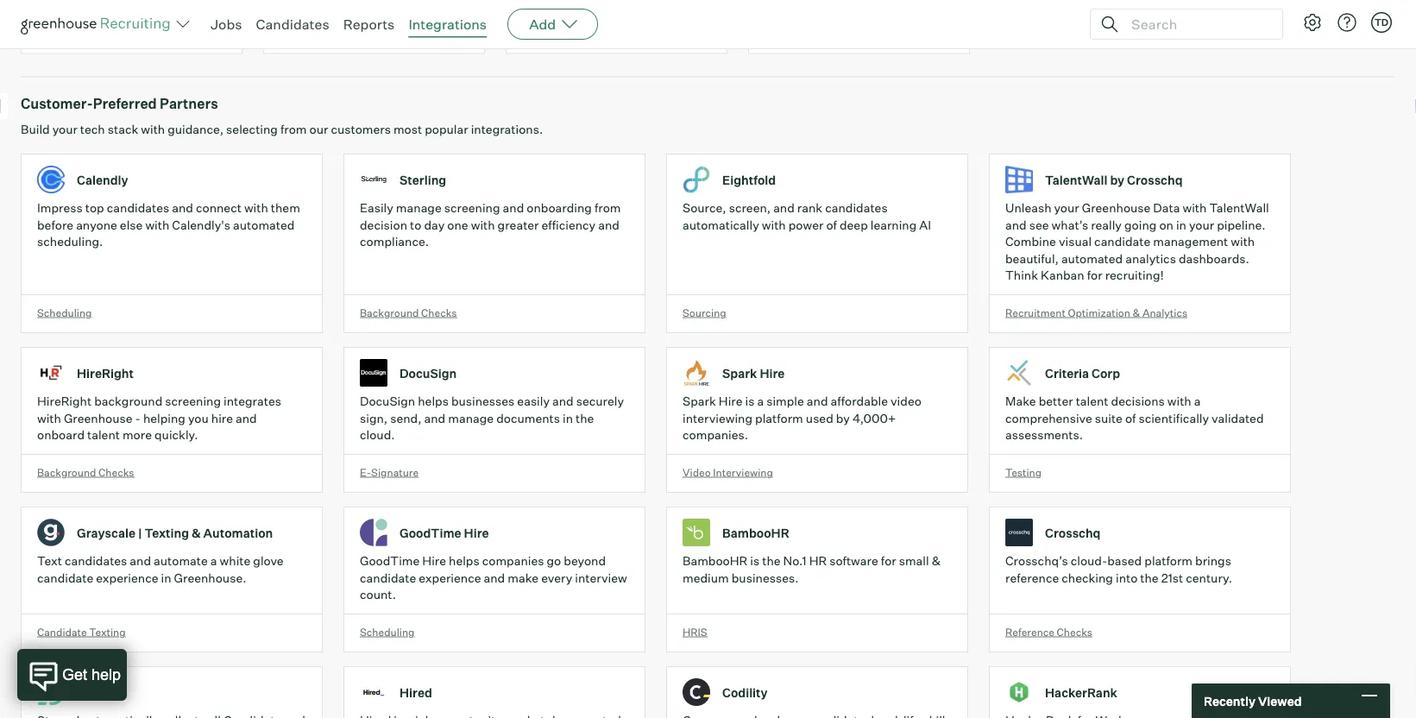 Task type: describe. For each thing, give the bounding box(es) containing it.
candidates
[[256, 16, 329, 33]]

and inside the source, screen, and rank candidates automatically with power of deep learning ai
[[773, 200, 795, 215]]

securely
[[576, 394, 624, 409]]

with left them
[[244, 200, 268, 215]]

day
[[424, 217, 445, 232]]

and up greater
[[503, 200, 524, 215]]

cloud.
[[360, 427, 395, 442]]

appcast job advertising
[[560, 9, 637, 40]]

hire for goodtime hire
[[464, 525, 489, 540]]

with inside easily manage screening and onboarding from decision to day one with greater efficiency and compliance.
[[471, 217, 495, 232]]

onboard
[[37, 427, 85, 442]]

hire for goodtime hire helps companies go beyond candidate experience and make every interview count.
[[422, 553, 446, 568]]

glove
[[253, 553, 284, 568]]

anyone
[[76, 217, 117, 232]]

going
[[1125, 217, 1157, 232]]

stack
[[108, 122, 138, 137]]

by inside spark hire is a simple and affordable video interviewing platform used by 4,000+ companies.
[[836, 411, 850, 426]]

hackerrank
[[1045, 685, 1118, 700]]

wellfound
[[318, 9, 377, 24]]

0 vertical spatial crosschq
[[1127, 172, 1183, 187]]

used
[[806, 411, 833, 426]]

job
[[560, 27, 578, 40]]

onboarding
[[527, 200, 592, 215]]

-
[[135, 411, 141, 426]]

0 vertical spatial &
[[1133, 306, 1140, 319]]

automatically
[[683, 217, 759, 232]]

customer-
[[21, 95, 93, 112]]

w(
[[281, 15, 302, 34]]

screening for hire
[[165, 394, 221, 409]]

with inside hireright background screening integrates with greenhouse - helping you hire and onboard talent more quickly.
[[37, 411, 61, 426]]

documents
[[496, 411, 560, 426]]

a inside make better talent decisions with a comprehensive suite of scientifically validated assessments.
[[1194, 394, 1201, 409]]

build
[[21, 122, 50, 137]]

greenhouse inside hireright background screening integrates with greenhouse - helping you hire and onboard talent more quickly.
[[64, 411, 133, 426]]

kanban
[[1041, 268, 1085, 283]]

checking
[[1062, 570, 1113, 585]]

linkedin
[[75, 9, 126, 24]]

the inside bamboohr is the no.1 hr software for small & medium businesses.
[[762, 553, 781, 568]]

for inside bamboohr is the no.1 hr software for small & medium businesses.
[[881, 553, 896, 568]]

management
[[1153, 234, 1228, 249]]

candidates link
[[256, 16, 329, 33]]

sourcing inside wellfound (formerly angellist talent) sourcing
[[318, 27, 361, 40]]

based
[[1107, 553, 1142, 568]]

scheduling for goodtime hire helps companies go beyond candidate experience and make every interview count.
[[360, 625, 415, 638]]

candidates inside impress top candidates and connect with them before anyone else with calendly's automated scheduling.
[[107, 200, 169, 215]]

and inside hireright background screening integrates with greenhouse - helping you hire and onboard talent more quickly.
[[236, 411, 257, 426]]

text candidates and automate a white glove candidate experience in greenhouse.
[[37, 553, 284, 585]]

reports
[[343, 16, 395, 33]]

you
[[188, 411, 209, 426]]

sourcing inside "linkedin integrations sourcing"
[[75, 27, 119, 40]]

with down "pipeline."
[[1231, 234, 1255, 249]]

hireright for hireright background screening integrates with greenhouse - helping you hire and onboard talent more quickly.
[[37, 394, 92, 409]]

hired
[[400, 685, 432, 700]]

docusign for docusign
[[400, 365, 457, 381]]

decision
[[360, 217, 407, 232]]

the inside crosschq's cloud-based platform brings reference checking into the 21st century.
[[1140, 570, 1159, 585]]

0 horizontal spatial talentwall
[[1045, 172, 1108, 187]]

add
[[529, 16, 556, 33]]

your for build
[[52, 122, 78, 137]]

source,
[[683, 200, 726, 215]]

manage inside docusign helps businesses easily and securely sign, send, and manage documents in the cloud.
[[448, 411, 494, 426]]

pipeline.
[[1217, 217, 1266, 232]]

candidate inside unleash your greenhouse data with talentwall and see what's really going on in your pipeline. combine visual candidate management with beautiful, automated analytics dashboards. think kanban for recruiting!
[[1094, 234, 1151, 249]]

candidate inside text candidates and automate a white glove candidate experience in greenhouse.
[[37, 570, 93, 585]]

hireright for hireright
[[77, 365, 134, 381]]

td
[[1375, 16, 1389, 28]]

hireright background screening integrates with greenhouse - helping you hire and onboard talent more quickly.
[[37, 394, 281, 442]]

optimization
[[1068, 306, 1131, 319]]

td button
[[1371, 12, 1392, 33]]

on
[[1159, 217, 1174, 232]]

reference
[[1005, 570, 1059, 585]]

for inside unleash your greenhouse data with talentwall and see what's really going on in your pipeline. combine visual candidate management with beautiful, automated analytics dashboards. think kanban for recruiting!
[[1087, 268, 1103, 283]]

recruitment
[[1005, 306, 1066, 319]]

impress top candidates and connect with them before anyone else with calendly's automated scheduling.
[[37, 200, 300, 249]]

what's
[[1052, 217, 1088, 232]]

cloud-
[[1071, 553, 1107, 568]]

automated inside impress top candidates and connect with them before anyone else with calendly's automated scheduling.
[[233, 217, 295, 232]]

validated
[[1212, 411, 1264, 426]]

2 horizontal spatial checks
[[1057, 625, 1093, 638]]

starred link
[[21, 666, 343, 718]]

preferred
[[93, 95, 157, 112]]

data
[[1153, 200, 1180, 215]]

manage inside easily manage screening and onboarding from decision to day one with greater efficiency and compliance.
[[396, 200, 442, 215]]

eightfold
[[722, 172, 776, 187]]

simple
[[767, 394, 804, 409]]

platform inside crosschq's cloud-based platform brings reference checking into the 21st century.
[[1145, 553, 1193, 568]]

no.1
[[783, 553, 807, 568]]

experience inside text candidates and automate a white glove candidate experience in greenhouse.
[[96, 570, 158, 585]]

1 vertical spatial texting
[[89, 625, 126, 638]]

bamboohr for bamboohr is the no.1 hr software for small & medium businesses.
[[683, 553, 748, 568]]

linkedin integrations sourcing
[[75, 9, 200, 40]]

e-signature
[[360, 466, 419, 479]]

helps inside docusign helps businesses easily and securely sign, send, and manage documents in the cloud.
[[418, 394, 449, 409]]

hackerrank link
[[989, 666, 1312, 718]]

integrations.
[[471, 122, 543, 137]]

greenhouse recruiting image
[[21, 14, 176, 35]]

in inside text candidates and automate a white glove candidate experience in greenhouse.
[[161, 570, 171, 585]]

a inside text candidates and automate a white glove candidate experience in greenhouse.
[[210, 553, 217, 568]]

recently viewed
[[1204, 693, 1302, 708]]

grayscale | texting & automation
[[77, 525, 273, 540]]

appcast
[[560, 9, 609, 24]]

grayscale
[[77, 525, 135, 540]]

platform inside spark hire is a simple and affordable video interviewing platform used by 4,000+ companies.
[[755, 411, 803, 426]]

and inside spark hire is a simple and affordable video interviewing platform used by 4,000+ companies.
[[807, 394, 828, 409]]

integrations
[[409, 16, 487, 33]]

dashboards.
[[1179, 251, 1250, 266]]

criteria corp
[[1045, 365, 1120, 381]]

experience inside goodtime hire helps companies go beyond candidate experience and make every interview count.
[[419, 570, 481, 585]]

the inside docusign helps businesses easily and securely sign, send, and manage documents in the cloud.
[[576, 411, 594, 426]]

beyond
[[564, 553, 606, 568]]

goodtime for goodtime hire helps companies go beyond candidate experience and make every interview count.
[[360, 553, 420, 568]]

ai
[[919, 217, 931, 232]]

decisions
[[1111, 394, 1165, 409]]

customer-preferred partners
[[21, 95, 218, 112]]

before
[[37, 217, 73, 232]]

bamboohr is the no.1 hr software for small & medium businesses.
[[683, 553, 941, 585]]

docusign for docusign helps businesses easily and securely sign, send, and manage documents in the cloud.
[[360, 394, 415, 409]]

count.
[[360, 587, 396, 602]]

0 horizontal spatial &
[[192, 525, 201, 540]]

video
[[683, 466, 711, 479]]

candidates inside text candidates and automate a white glove candidate experience in greenhouse.
[[65, 553, 127, 568]]

bamboohr for bamboohr
[[722, 525, 789, 540]]

video
[[891, 394, 922, 409]]

most
[[393, 122, 422, 137]]

with right else at the top of the page
[[145, 217, 169, 232]]

2 horizontal spatial sourcing
[[683, 306, 726, 319]]

and right efficiency
[[598, 217, 620, 232]]

quickly.
[[154, 427, 198, 442]]

advertising
[[581, 27, 637, 40]]

greater
[[498, 217, 539, 232]]

and inside impress top candidates and connect with them before anyone else with calendly's automated scheduling.
[[172, 200, 193, 215]]

goodtime hire
[[400, 525, 489, 540]]

text
[[37, 553, 62, 568]]

and inside text candidates and automate a white glove candidate experience in greenhouse.
[[130, 553, 151, 568]]



Task type: vqa. For each thing, say whether or not it's contained in the screenshot.


Task type: locate. For each thing, give the bounding box(es) containing it.
hr
[[809, 553, 827, 568]]

1 horizontal spatial background checks
[[360, 306, 457, 319]]

2 horizontal spatial your
[[1189, 217, 1214, 232]]

0 vertical spatial background
[[360, 306, 419, 319]]

hired link
[[343, 666, 666, 718]]

testing
[[1005, 466, 1042, 479]]

crosschq up cloud- on the right bottom of page
[[1045, 525, 1101, 540]]

scheduling.
[[37, 234, 103, 249]]

background checks down compliance.
[[360, 306, 457, 319]]

your up 'what's'
[[1054, 200, 1079, 215]]

platform up 21st
[[1145, 553, 1193, 568]]

comprehensive
[[1005, 411, 1092, 426]]

scheduling down count.
[[360, 625, 415, 638]]

helps inside goodtime hire helps companies go beyond candidate experience and make every interview count.
[[449, 553, 480, 568]]

1 vertical spatial background
[[37, 466, 96, 479]]

small
[[899, 553, 929, 568]]

td button
[[1368, 9, 1396, 36]]

by right used
[[836, 411, 850, 426]]

in inside unleash your greenhouse data with talentwall and see what's really going on in your pipeline. combine visual candidate management with beautiful, automated analytics dashboards. think kanban for recruiting!
[[1176, 217, 1187, 232]]

candidates inside the source, screen, and rank candidates automatically with power of deep learning ai
[[825, 200, 888, 215]]

candidates down grayscale
[[65, 553, 127, 568]]

1 experience from the left
[[96, 570, 158, 585]]

from up efficiency
[[595, 200, 621, 215]]

a up greenhouse.
[[210, 553, 217, 568]]

to
[[410, 217, 421, 232]]

experience down 'goodtime hire'
[[419, 570, 481, 585]]

with down screen,
[[762, 217, 786, 232]]

else
[[120, 217, 143, 232]]

0 horizontal spatial texting
[[89, 625, 126, 638]]

1 horizontal spatial greenhouse
[[1082, 200, 1151, 215]]

compliance.
[[360, 234, 429, 249]]

0 vertical spatial spark
[[722, 365, 757, 381]]

manage down businesses
[[448, 411, 494, 426]]

checks right reference
[[1057, 625, 1093, 638]]

1 horizontal spatial the
[[762, 553, 781, 568]]

1 horizontal spatial scheduling
[[360, 625, 415, 638]]

0 horizontal spatial crosschq
[[1045, 525, 1101, 540]]

0 vertical spatial automated
[[233, 217, 295, 232]]

helps up "send,"
[[418, 394, 449, 409]]

candidate down really
[[1094, 234, 1151, 249]]

screening inside easily manage screening and onboarding from decision to day one with greater efficiency and compliance.
[[444, 200, 500, 215]]

of for suite
[[1125, 411, 1136, 426]]

of left deep
[[826, 217, 837, 232]]

candidates up deep
[[825, 200, 888, 215]]

(formerly
[[380, 9, 435, 24]]

jobs
[[211, 16, 242, 33]]

background
[[360, 306, 419, 319], [37, 466, 96, 479]]

efficiency
[[542, 217, 596, 232]]

2 vertical spatial your
[[1189, 217, 1214, 232]]

1 horizontal spatial experience
[[419, 570, 481, 585]]

0 horizontal spatial experience
[[96, 570, 158, 585]]

for left small
[[881, 553, 896, 568]]

0 vertical spatial greenhouse
[[1082, 200, 1151, 215]]

recruitment optimization & analytics
[[1005, 306, 1188, 319]]

background checks down onboard
[[37, 466, 134, 479]]

0 horizontal spatial manage
[[396, 200, 442, 215]]

1 vertical spatial talentwall
[[1209, 200, 1269, 215]]

1 horizontal spatial of
[[1125, 411, 1136, 426]]

1 vertical spatial manage
[[448, 411, 494, 426]]

candidate down the text
[[37, 570, 93, 585]]

1 vertical spatial automated
[[1061, 251, 1123, 266]]

1 vertical spatial spark
[[683, 394, 716, 409]]

0 horizontal spatial greenhouse
[[64, 411, 133, 426]]

for right kanban
[[1087, 268, 1103, 283]]

video interviewing
[[683, 466, 773, 479]]

by
[[1110, 172, 1125, 187], [836, 411, 850, 426]]

greenhouse up really
[[1082, 200, 1151, 215]]

0 vertical spatial bamboohr
[[722, 525, 789, 540]]

sign,
[[360, 411, 388, 426]]

scheduling for impress top candidates and connect with them before anyone else with calendly's automated scheduling.
[[37, 306, 92, 319]]

docusign up "send,"
[[400, 365, 457, 381]]

source, screen, and rank candidates automatically with power of deep learning ai
[[683, 200, 931, 232]]

goodtime hire helps companies go beyond candidate experience and make every interview count.
[[360, 553, 627, 602]]

greenhouse down background
[[64, 411, 133, 426]]

0 horizontal spatial screening
[[165, 394, 221, 409]]

1 horizontal spatial platform
[[1145, 553, 1193, 568]]

and
[[172, 200, 193, 215], [503, 200, 524, 215], [773, 200, 795, 215], [598, 217, 620, 232], [1005, 217, 1027, 232], [552, 394, 574, 409], [807, 394, 828, 409], [236, 411, 257, 426], [424, 411, 445, 426], [130, 553, 151, 568], [484, 570, 505, 585]]

2 horizontal spatial &
[[1133, 306, 1140, 319]]

sourcing down the linkedin
[[75, 27, 119, 40]]

scheduling down scheduling.
[[37, 306, 92, 319]]

candidates up else at the top of the page
[[107, 200, 169, 215]]

0 vertical spatial goodtime
[[400, 525, 461, 540]]

1 horizontal spatial candidate
[[360, 570, 416, 585]]

a up scientifically
[[1194, 394, 1201, 409]]

interviewing
[[713, 466, 773, 479]]

experience down "|"
[[96, 570, 158, 585]]

screening for one
[[444, 200, 500, 215]]

0 vertical spatial screening
[[444, 200, 500, 215]]

is inside bamboohr is the no.1 hr software for small & medium businesses.
[[750, 553, 760, 568]]

0 vertical spatial talent
[[1076, 394, 1109, 409]]

bamboohr up medium
[[683, 553, 748, 568]]

hris
[[683, 625, 707, 638]]

checks down "more"
[[98, 466, 134, 479]]

and down companies
[[484, 570, 505, 585]]

background checks for hireright background screening integrates with greenhouse - helping you hire and onboard talent more quickly.
[[37, 466, 134, 479]]

0 horizontal spatial for
[[881, 553, 896, 568]]

bamboohr up the businesses.
[[722, 525, 789, 540]]

texting right candidate
[[89, 625, 126, 638]]

sourcing down wellfound
[[318, 27, 361, 40]]

talent left "more"
[[87, 427, 120, 442]]

with right one
[[471, 217, 495, 232]]

hire
[[760, 365, 785, 381], [719, 394, 743, 409], [464, 525, 489, 540], [422, 553, 446, 568]]

automate
[[154, 553, 208, 568]]

1 horizontal spatial &
[[932, 553, 941, 568]]

spark
[[722, 365, 757, 381], [683, 394, 716, 409]]

hire for spark hire is a simple and affordable video interviewing platform used by 4,000+ companies.
[[719, 394, 743, 409]]

2 vertical spatial the
[[1140, 570, 1159, 585]]

platform down "simple"
[[755, 411, 803, 426]]

2 vertical spatial &
[[932, 553, 941, 568]]

background for hireright background screening integrates with greenhouse - helping you hire and onboard talent more quickly.
[[37, 466, 96, 479]]

1 vertical spatial in
[[563, 411, 573, 426]]

1 vertical spatial is
[[750, 553, 760, 568]]

and left rank
[[773, 200, 795, 215]]

better
[[1039, 394, 1073, 409]]

of
[[826, 217, 837, 232], [1125, 411, 1136, 426]]

background checks for easily manage screening and onboarding from decision to day one with greater efficiency and compliance.
[[360, 306, 457, 319]]

1 horizontal spatial crosschq
[[1127, 172, 1183, 187]]

automated inside unleash your greenhouse data with talentwall and see what's really going on in your pipeline. combine visual candidate management with beautiful, automated analytics dashboards. think kanban for recruiting!
[[1061, 251, 1123, 266]]

scheduling
[[37, 306, 92, 319], [360, 625, 415, 638]]

0 vertical spatial by
[[1110, 172, 1125, 187]]

2 horizontal spatial candidate
[[1094, 234, 1151, 249]]

of inside the source, screen, and rank candidates automatically with power of deep learning ai
[[826, 217, 837, 232]]

spark inside spark hire is a simple and affordable video interviewing platform used by 4,000+ companies.
[[683, 394, 716, 409]]

angellist
[[437, 9, 494, 24]]

with right "stack"
[[141, 122, 165, 137]]

1 horizontal spatial by
[[1110, 172, 1125, 187]]

in inside docusign helps businesses easily and securely sign, send, and manage documents in the cloud.
[[563, 411, 573, 426]]

our
[[309, 122, 328, 137]]

1 horizontal spatial your
[[1054, 200, 1079, 215]]

1 horizontal spatial a
[[757, 394, 764, 409]]

unleash your greenhouse data with talentwall and see what's really going on in your pipeline. combine visual candidate management with beautiful, automated analytics dashboards. think kanban for recruiting!
[[1005, 200, 1269, 283]]

crosschq up data
[[1127, 172, 1183, 187]]

0 horizontal spatial by
[[836, 411, 850, 426]]

hire up companies
[[464, 525, 489, 540]]

0 vertical spatial texting
[[145, 525, 189, 540]]

with inside make better talent decisions with a comprehensive suite of scientifically validated assessments.
[[1168, 394, 1192, 409]]

0 vertical spatial for
[[1087, 268, 1103, 283]]

hireright up background
[[77, 365, 134, 381]]

spark for spark hire is a simple and affordable video interviewing platform used by 4,000+ companies.
[[683, 394, 716, 409]]

make better talent decisions with a comprehensive suite of scientifically validated assessments.
[[1005, 394, 1264, 442]]

1 vertical spatial hireright
[[37, 394, 92, 409]]

background down onboard
[[37, 466, 96, 479]]

scientifically
[[1139, 411, 1209, 426]]

texting right "|"
[[145, 525, 189, 540]]

2 vertical spatial checks
[[1057, 625, 1093, 638]]

0 vertical spatial docusign
[[400, 365, 457, 381]]

hire down 'goodtime hire'
[[422, 553, 446, 568]]

1 vertical spatial greenhouse
[[64, 411, 133, 426]]

1 vertical spatial screening
[[165, 394, 221, 409]]

suite
[[1095, 411, 1123, 426]]

medium
[[683, 570, 729, 585]]

0 horizontal spatial candidate
[[37, 570, 93, 585]]

sourcing up the spark hire
[[683, 306, 726, 319]]

goodtime down signature
[[400, 525, 461, 540]]

your for unleash
[[1054, 200, 1079, 215]]

0 horizontal spatial the
[[576, 411, 594, 426]]

0 horizontal spatial from
[[280, 122, 307, 137]]

of inside make better talent decisions with a comprehensive suite of scientifically validated assessments.
[[1125, 411, 1136, 426]]

hire inside spark hire is a simple and affordable video interviewing platform used by 4,000+ companies.
[[719, 394, 743, 409]]

0 vertical spatial your
[[52, 122, 78, 137]]

candidate inside goodtime hire helps companies go beyond candidate experience and make every interview count.
[[360, 570, 416, 585]]

platform
[[755, 411, 803, 426], [1145, 553, 1193, 568]]

and up calendly's
[[172, 200, 193, 215]]

and down "|"
[[130, 553, 151, 568]]

recruiting!
[[1105, 268, 1164, 283]]

0 vertical spatial talentwall
[[1045, 172, 1108, 187]]

power
[[789, 217, 824, 232]]

0 horizontal spatial scheduling
[[37, 306, 92, 319]]

reports link
[[343, 16, 395, 33]]

tech
[[80, 122, 105, 137]]

Search text field
[[1127, 12, 1267, 37]]

with up scientifically
[[1168, 394, 1192, 409]]

talentwall up "pipeline."
[[1209, 200, 1269, 215]]

greenhouse inside unleash your greenhouse data with talentwall and see what's really going on in your pipeline. combine visual candidate management with beautiful, automated analytics dashboards. think kanban for recruiting!
[[1082, 200, 1151, 215]]

2 horizontal spatial the
[[1140, 570, 1159, 585]]

2 vertical spatial in
[[161, 570, 171, 585]]

and inside goodtime hire helps companies go beyond candidate experience and make every interview count.
[[484, 570, 505, 585]]

crosschq
[[1127, 172, 1183, 187], [1045, 525, 1101, 540]]

make
[[1005, 394, 1036, 409]]

and right "send,"
[[424, 411, 445, 426]]

and down unleash
[[1005, 217, 1027, 232]]

hire for spark hire
[[760, 365, 785, 381]]

manage up the to
[[396, 200, 442, 215]]

0 vertical spatial manage
[[396, 200, 442, 215]]

them
[[271, 200, 300, 215]]

candidates
[[107, 200, 169, 215], [825, 200, 888, 215], [65, 553, 127, 568]]

0 horizontal spatial helps
[[418, 394, 449, 409]]

spark for spark hire
[[722, 365, 757, 381]]

1 horizontal spatial manage
[[448, 411, 494, 426]]

the down securely
[[576, 411, 594, 426]]

a left "simple"
[[757, 394, 764, 409]]

crosschq's
[[1005, 553, 1068, 568]]

and inside unleash your greenhouse data with talentwall and see what's really going on in your pipeline. combine visual candidate management with beautiful, automated analytics dashboards. think kanban for recruiting!
[[1005, 217, 1027, 232]]

of down decisions
[[1125, 411, 1136, 426]]

screening up one
[[444, 200, 500, 215]]

and down integrates
[[236, 411, 257, 426]]

1 horizontal spatial texting
[[145, 525, 189, 540]]

analytics
[[1126, 251, 1176, 266]]

1 vertical spatial of
[[1125, 411, 1136, 426]]

in right "documents"
[[563, 411, 573, 426]]

0 vertical spatial helps
[[418, 394, 449, 409]]

and right easily
[[552, 394, 574, 409]]

hireright inside hireright background screening integrates with greenhouse - helping you hire and onboard talent more quickly.
[[37, 394, 92, 409]]

1 horizontal spatial background
[[360, 306, 419, 319]]

1 horizontal spatial checks
[[421, 306, 457, 319]]

0 vertical spatial from
[[280, 122, 307, 137]]

unleash
[[1005, 200, 1052, 215]]

a inside spark hire is a simple and affordable video interviewing platform used by 4,000+ companies.
[[757, 394, 764, 409]]

automated down them
[[233, 217, 295, 232]]

& up automate
[[192, 525, 201, 540]]

and up used
[[807, 394, 828, 409]]

screen,
[[729, 200, 771, 215]]

talentwall
[[1045, 172, 1108, 187], [1209, 200, 1269, 215]]

configure image
[[1302, 12, 1323, 33]]

starred
[[77, 685, 121, 700]]

1 vertical spatial helps
[[449, 553, 480, 568]]

by up really
[[1110, 172, 1125, 187]]

spark hire is a simple and affordable video interviewing platform used by 4,000+ companies.
[[683, 394, 922, 442]]

checks for quickly.
[[98, 466, 134, 479]]

hireright up onboard
[[37, 394, 92, 409]]

manage
[[396, 200, 442, 215], [448, 411, 494, 426]]

1 horizontal spatial screening
[[444, 200, 500, 215]]

is inside spark hire is a simple and affordable video interviewing platform used by 4,000+ companies.
[[745, 394, 755, 409]]

0 horizontal spatial checks
[[98, 466, 134, 479]]

a
[[757, 394, 764, 409], [1194, 394, 1201, 409], [210, 553, 217, 568]]

0 horizontal spatial of
[[826, 217, 837, 232]]

from left the our
[[280, 122, 307, 137]]

goodtime up count.
[[360, 553, 420, 568]]

& inside bamboohr is the no.1 hr software for small & medium businesses.
[[932, 553, 941, 568]]

1 vertical spatial for
[[881, 553, 896, 568]]

0 horizontal spatial platform
[[755, 411, 803, 426]]

0 vertical spatial scheduling
[[37, 306, 92, 319]]

in down automate
[[161, 570, 171, 585]]

jobs link
[[211, 16, 242, 33]]

with inside the source, screen, and rank candidates automatically with power of deep learning ai
[[762, 217, 786, 232]]

checks for compliance.
[[421, 306, 457, 319]]

0 horizontal spatial in
[[161, 570, 171, 585]]

calendly
[[77, 172, 128, 187]]

checks down compliance.
[[421, 306, 457, 319]]

from inside easily manage screening and onboarding from decision to day one with greater efficiency and compliance.
[[595, 200, 621, 215]]

build your tech stack with guidance, selecting from our customers most popular integrations.
[[21, 122, 543, 137]]

checks
[[421, 306, 457, 319], [98, 466, 134, 479], [1057, 625, 1093, 638]]

screening up you
[[165, 394, 221, 409]]

docusign inside docusign helps businesses easily and securely sign, send, and manage documents in the cloud.
[[360, 394, 415, 409]]

1 vertical spatial crosschq
[[1045, 525, 1101, 540]]

1 vertical spatial your
[[1054, 200, 1079, 215]]

talentwall up 'what's'
[[1045, 172, 1108, 187]]

the right 'into'
[[1140, 570, 1159, 585]]

0 horizontal spatial background
[[37, 466, 96, 479]]

1 vertical spatial docusign
[[360, 394, 415, 409]]

2 horizontal spatial a
[[1194, 394, 1201, 409]]

go
[[547, 553, 561, 568]]

background down compliance.
[[360, 306, 419, 319]]

helps down 'goodtime hire'
[[449, 553, 480, 568]]

0 vertical spatial hireright
[[77, 365, 134, 381]]

of for power
[[826, 217, 837, 232]]

1 vertical spatial from
[[595, 200, 621, 215]]

1 horizontal spatial sourcing
[[318, 27, 361, 40]]

docusign up sign,
[[360, 394, 415, 409]]

screening inside hireright background screening integrates with greenhouse - helping you hire and onboard talent more quickly.
[[165, 394, 221, 409]]

corp
[[1092, 365, 1120, 381]]

2 experience from the left
[[419, 570, 481, 585]]

21st
[[1161, 570, 1183, 585]]

automated down visual
[[1061, 251, 1123, 266]]

4,000+
[[853, 411, 896, 426]]

bamboohr inside bamboohr is the no.1 hr software for small & medium businesses.
[[683, 553, 748, 568]]

talent inside make better talent decisions with a comprehensive suite of scientifically validated assessments.
[[1076, 394, 1109, 409]]

sterling
[[400, 172, 446, 187]]

your down "customer-"
[[52, 122, 78, 137]]

companies
[[482, 553, 544, 568]]

is up the businesses.
[[750, 553, 760, 568]]

1 vertical spatial talent
[[87, 427, 120, 442]]

talent inside hireright background screening integrates with greenhouse - helping you hire and onboard talent more quickly.
[[87, 427, 120, 442]]

background for easily manage screening and onboarding from decision to day one with greater efficiency and compliance.
[[360, 306, 419, 319]]

1 vertical spatial bamboohr
[[683, 553, 748, 568]]

1 vertical spatial the
[[762, 553, 781, 568]]

talent
[[1076, 394, 1109, 409], [87, 427, 120, 442]]

talentwall inside unleash your greenhouse data with talentwall and see what's really going on in your pipeline. combine visual candidate management with beautiful, automated analytics dashboards. think kanban for recruiting!
[[1209, 200, 1269, 215]]

the up the businesses.
[[762, 553, 781, 568]]

beautiful,
[[1005, 251, 1059, 266]]

sourcing
[[75, 27, 119, 40], [318, 27, 361, 40], [683, 306, 726, 319]]

1 vertical spatial checks
[[98, 466, 134, 479]]

0 vertical spatial the
[[576, 411, 594, 426]]

&
[[1133, 306, 1140, 319], [192, 525, 201, 540], [932, 553, 941, 568]]

with up onboard
[[37, 411, 61, 426]]

see
[[1029, 217, 1049, 232]]

0 vertical spatial is
[[745, 394, 755, 409]]

0 horizontal spatial automated
[[233, 217, 295, 232]]

1 vertical spatial goodtime
[[360, 553, 420, 568]]

& left analytics
[[1133, 306, 1140, 319]]

codility link
[[666, 666, 989, 718]]

with right data
[[1183, 200, 1207, 215]]

with
[[141, 122, 165, 137], [244, 200, 268, 215], [1183, 200, 1207, 215], [145, 217, 169, 232], [471, 217, 495, 232], [762, 217, 786, 232], [1231, 234, 1255, 249], [1168, 394, 1192, 409], [37, 411, 61, 426]]

hire up interviewing
[[719, 394, 743, 409]]

hire up "simple"
[[760, 365, 785, 381]]

goodtime for goodtime hire
[[400, 525, 461, 540]]

in right on
[[1176, 217, 1187, 232]]

& right small
[[932, 553, 941, 568]]

reference checks
[[1005, 625, 1093, 638]]

every
[[541, 570, 572, 585]]

0 vertical spatial in
[[1176, 217, 1187, 232]]

e-
[[360, 466, 371, 479]]

1 horizontal spatial talentwall
[[1209, 200, 1269, 215]]

the
[[576, 411, 594, 426], [762, 553, 781, 568], [1140, 570, 1159, 585]]

goodtime inside goodtime hire helps companies go beyond candidate experience and make every interview count.
[[360, 553, 420, 568]]

talent up suite
[[1076, 394, 1109, 409]]

1 horizontal spatial in
[[563, 411, 573, 426]]

hire inside goodtime hire helps companies go beyond candidate experience and make every interview count.
[[422, 553, 446, 568]]

your up the management
[[1189, 217, 1214, 232]]

1 horizontal spatial automated
[[1061, 251, 1123, 266]]

1 vertical spatial platform
[[1145, 553, 1193, 568]]

candidate up count.
[[360, 570, 416, 585]]

is down the spark hire
[[745, 394, 755, 409]]

viewed
[[1258, 693, 1302, 708]]



